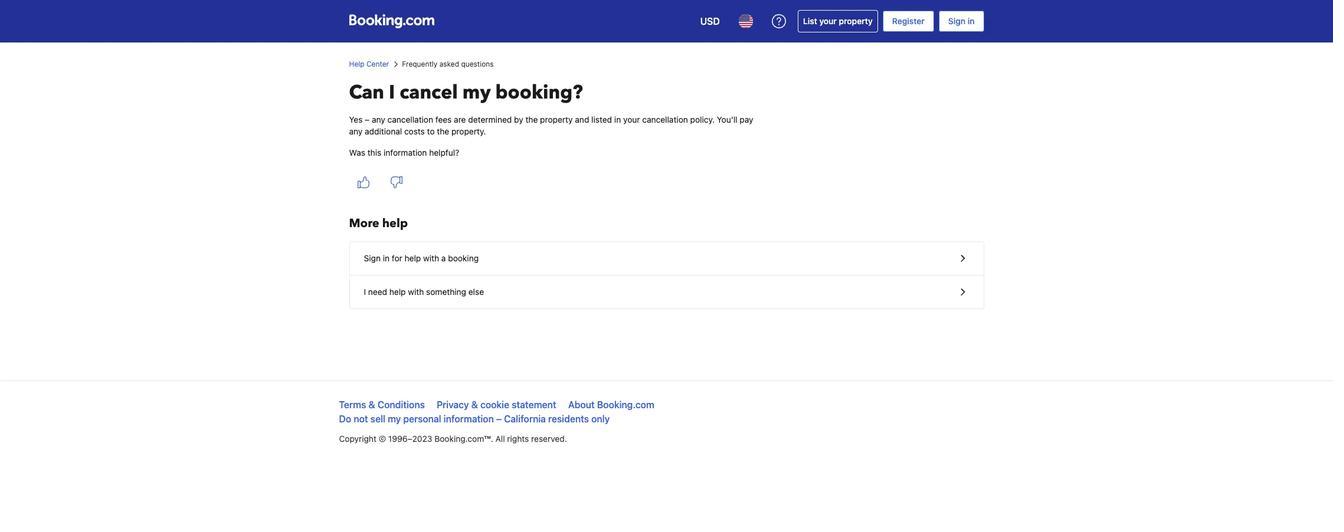 Task type: locate. For each thing, give the bounding box(es) containing it.
0 horizontal spatial property
[[540, 115, 573, 125]]

1 horizontal spatial property
[[839, 16, 873, 26]]

2 vertical spatial in
[[383, 253, 390, 263]]

additional
[[365, 126, 402, 136]]

copyright © 1996–2023 booking.com™. all rights reserved.
[[339, 434, 567, 444]]

sign inside button
[[364, 253, 381, 263]]

1 horizontal spatial any
[[372, 115, 385, 125]]

your right the list
[[820, 16, 837, 26]]

help
[[382, 215, 408, 231], [405, 253, 421, 263], [390, 287, 406, 297]]

information inside about booking.com do not sell my personal information – california residents only
[[444, 414, 494, 424]]

1 horizontal spatial –
[[496, 414, 502, 424]]

residents
[[548, 414, 589, 424]]

my down conditions
[[388, 414, 401, 424]]

help center button
[[349, 59, 389, 70]]

was this information helpful?
[[349, 148, 459, 158]]

0 vertical spatial in
[[968, 16, 975, 26]]

can
[[349, 80, 384, 106]]

property right the list
[[839, 16, 873, 26]]

all
[[496, 434, 505, 444]]

& up sell
[[369, 400, 375, 410]]

1 vertical spatial information
[[444, 414, 494, 424]]

information
[[384, 148, 427, 158], [444, 414, 494, 424]]

about booking.com link
[[568, 400, 655, 410]]

you'll
[[717, 115, 738, 125]]

costs
[[404, 126, 425, 136]]

1 horizontal spatial your
[[820, 16, 837, 26]]

any
[[372, 115, 385, 125], [349, 126, 363, 136]]

0 vertical spatial property
[[839, 16, 873, 26]]

i right 'can' on the left of the page
[[389, 80, 395, 106]]

0 horizontal spatial cancellation
[[388, 115, 433, 125]]

any down yes
[[349, 126, 363, 136]]

frequently asked questions
[[402, 60, 494, 68]]

about
[[568, 400, 595, 410]]

1 vertical spatial help
[[405, 253, 421, 263]]

i left need
[[364, 287, 366, 297]]

0 vertical spatial your
[[820, 16, 837, 26]]

your
[[820, 16, 837, 26], [623, 115, 640, 125]]

0 horizontal spatial sign
[[364, 253, 381, 263]]

cancellation up costs
[[388, 115, 433, 125]]

with left something on the bottom
[[408, 287, 424, 297]]

the down fees
[[437, 126, 449, 136]]

help right for
[[405, 253, 421, 263]]

my
[[463, 80, 491, 106], [388, 414, 401, 424]]

0 horizontal spatial in
[[383, 253, 390, 263]]

property inside yes – any cancellation fees are determined by the property and listed in your cancellation policy. you'll pay any additional costs to the property.
[[540, 115, 573, 125]]

rights
[[507, 434, 529, 444]]

2 vertical spatial help
[[390, 287, 406, 297]]

1 horizontal spatial information
[[444, 414, 494, 424]]

1 vertical spatial with
[[408, 287, 424, 297]]

1 vertical spatial property
[[540, 115, 573, 125]]

cancellation
[[388, 115, 433, 125], [643, 115, 688, 125]]

information down costs
[[384, 148, 427, 158]]

with
[[423, 253, 439, 263], [408, 287, 424, 297]]

0 vertical spatial –
[[365, 115, 370, 125]]

register link
[[883, 11, 934, 32]]

help
[[349, 60, 365, 68]]

0 horizontal spatial &
[[369, 400, 375, 410]]

cancellation left policy.
[[643, 115, 688, 125]]

sign in link
[[939, 11, 984, 32]]

reserved.
[[531, 434, 567, 444]]

i
[[389, 80, 395, 106], [364, 287, 366, 297]]

in inside button
[[383, 253, 390, 263]]

1 vertical spatial –
[[496, 414, 502, 424]]

the right by
[[526, 115, 538, 125]]

listed
[[592, 115, 612, 125]]

do
[[339, 414, 351, 424]]

register
[[893, 16, 925, 26]]

1 horizontal spatial cancellation
[[643, 115, 688, 125]]

center
[[367, 60, 389, 68]]

1 horizontal spatial i
[[389, 80, 395, 106]]

cancel
[[400, 80, 458, 106]]

need
[[368, 287, 387, 297]]

sign in for help with a booking
[[364, 253, 479, 263]]

property left and
[[540, 115, 573, 125]]

the
[[526, 115, 538, 125], [437, 126, 449, 136]]

0 vertical spatial my
[[463, 80, 491, 106]]

sign right register
[[949, 16, 966, 26]]

i inside 'button'
[[364, 287, 366, 297]]

0 vertical spatial information
[[384, 148, 427, 158]]

0 vertical spatial with
[[423, 253, 439, 263]]

1996–2023
[[388, 434, 432, 444]]

0 horizontal spatial i
[[364, 287, 366, 297]]

– down privacy & cookie statement link on the left bottom of page
[[496, 414, 502, 424]]

in for sign in
[[968, 16, 975, 26]]

0 vertical spatial help
[[382, 215, 408, 231]]

cookie
[[481, 400, 510, 410]]

usd button
[[693, 7, 727, 35]]

with inside 'button'
[[408, 287, 424, 297]]

yes
[[349, 115, 363, 125]]

property.
[[452, 126, 486, 136]]

0 horizontal spatial –
[[365, 115, 370, 125]]

else
[[469, 287, 484, 297]]

in inside yes – any cancellation fees are determined by the property and listed in your cancellation policy. you'll pay any additional costs to the property.
[[615, 115, 621, 125]]

0 horizontal spatial information
[[384, 148, 427, 158]]

1 vertical spatial any
[[349, 126, 363, 136]]

help right need
[[390, 287, 406, 297]]

asked
[[440, 60, 459, 68]]

about booking.com do not sell my personal information – california residents only
[[339, 400, 655, 424]]

& up "do not sell my personal information – california residents only" "link"
[[472, 400, 478, 410]]

0 horizontal spatial your
[[623, 115, 640, 125]]

list your property
[[803, 16, 873, 26]]

2 horizontal spatial in
[[968, 16, 975, 26]]

more
[[349, 215, 379, 231]]

your right listed
[[623, 115, 640, 125]]

information up "booking.com™."
[[444, 414, 494, 424]]

any up additional
[[372, 115, 385, 125]]

& for terms
[[369, 400, 375, 410]]

are
[[454, 115, 466, 125]]

help right more
[[382, 215, 408, 231]]

terms & conditions
[[339, 400, 425, 410]]

1 horizontal spatial the
[[526, 115, 538, 125]]

– right yes
[[365, 115, 370, 125]]

privacy & cookie statement link
[[437, 400, 557, 410]]

yes – any cancellation fees are determined by the property and listed in your cancellation policy. you'll pay any additional costs to the property.
[[349, 115, 754, 136]]

0 vertical spatial sign
[[949, 16, 966, 26]]

list your property link
[[798, 10, 878, 32]]

frequently
[[402, 60, 438, 68]]

0 horizontal spatial my
[[388, 414, 401, 424]]

with left a
[[423, 253, 439, 263]]

2 & from the left
[[472, 400, 478, 410]]

a
[[442, 253, 446, 263]]

sign left for
[[364, 253, 381, 263]]

my down "questions"
[[463, 80, 491, 106]]

1 vertical spatial i
[[364, 287, 366, 297]]

1 & from the left
[[369, 400, 375, 410]]

sign for sign in for help with a booking
[[364, 253, 381, 263]]

1 vertical spatial sign
[[364, 253, 381, 263]]

your inside yes – any cancellation fees are determined by the property and listed in your cancellation policy. you'll pay any additional costs to the property.
[[623, 115, 640, 125]]

more help
[[349, 215, 408, 231]]

in for sign in for help with a booking
[[383, 253, 390, 263]]

terms & conditions link
[[339, 400, 425, 410]]

sign in
[[949, 16, 975, 26]]

1 horizontal spatial in
[[615, 115, 621, 125]]

1 horizontal spatial &
[[472, 400, 478, 410]]

–
[[365, 115, 370, 125], [496, 414, 502, 424]]

sign
[[949, 16, 966, 26], [364, 253, 381, 263]]

statement
[[512, 400, 557, 410]]

property
[[839, 16, 873, 26], [540, 115, 573, 125]]

1 vertical spatial in
[[615, 115, 621, 125]]

0 horizontal spatial the
[[437, 126, 449, 136]]

with inside button
[[423, 253, 439, 263]]

&
[[369, 400, 375, 410], [472, 400, 478, 410]]

1 vertical spatial my
[[388, 414, 401, 424]]

to
[[427, 126, 435, 136]]

for
[[392, 253, 403, 263]]

1 horizontal spatial sign
[[949, 16, 966, 26]]

1 vertical spatial your
[[623, 115, 640, 125]]

in
[[968, 16, 975, 26], [615, 115, 621, 125], [383, 253, 390, 263]]



Task type: vqa. For each thing, say whether or not it's contained in the screenshot.
Slovenčina
no



Task type: describe. For each thing, give the bounding box(es) containing it.
sign for sign in
[[949, 16, 966, 26]]

usd
[[701, 16, 720, 27]]

questions
[[461, 60, 494, 68]]

0 vertical spatial any
[[372, 115, 385, 125]]

policy.
[[691, 115, 715, 125]]

property inside list your property link
[[839, 16, 873, 26]]

help inside 'button'
[[390, 287, 406, 297]]

was
[[349, 148, 365, 158]]

– inside yes – any cancellation fees are determined by the property and listed in your cancellation policy. you'll pay any additional costs to the property.
[[365, 115, 370, 125]]

personal
[[404, 414, 441, 424]]

& for privacy
[[472, 400, 478, 410]]

california
[[504, 414, 546, 424]]

0 vertical spatial the
[[526, 115, 538, 125]]

0 vertical spatial i
[[389, 80, 395, 106]]

my inside about booking.com do not sell my personal information – california residents only
[[388, 414, 401, 424]]

helpful?
[[429, 148, 459, 158]]

fees
[[436, 115, 452, 125]]

booking
[[448, 253, 479, 263]]

conditions
[[378, 400, 425, 410]]

determined
[[468, 115, 512, 125]]

this
[[368, 148, 382, 158]]

booking.com online hotel reservations image
[[349, 14, 434, 28]]

can i cancel my booking?
[[349, 80, 583, 106]]

help center
[[349, 60, 389, 68]]

only
[[592, 414, 610, 424]]

copyright
[[339, 434, 377, 444]]

help inside button
[[405, 253, 421, 263]]

– inside about booking.com do not sell my personal information – california residents only
[[496, 414, 502, 424]]

list
[[803, 16, 818, 26]]

sell
[[371, 414, 386, 424]]

not
[[354, 414, 368, 424]]

privacy & cookie statement
[[437, 400, 557, 410]]

0 horizontal spatial any
[[349, 126, 363, 136]]

booking.com
[[597, 400, 655, 410]]

sign in for help with a booking link
[[350, 242, 984, 275]]

sign in for help with a booking button
[[350, 242, 984, 276]]

pay
[[740, 115, 754, 125]]

by
[[514, 115, 523, 125]]

something
[[426, 287, 466, 297]]

2 cancellation from the left
[[643, 115, 688, 125]]

1 horizontal spatial my
[[463, 80, 491, 106]]

1 cancellation from the left
[[388, 115, 433, 125]]

booking.com™.
[[435, 434, 493, 444]]

and
[[575, 115, 589, 125]]

i need help with something else
[[364, 287, 484, 297]]

do not sell my personal information – california residents only link
[[339, 414, 610, 424]]

1 vertical spatial the
[[437, 126, 449, 136]]

©
[[379, 434, 386, 444]]

privacy
[[437, 400, 469, 410]]

i need help with something else button
[[350, 276, 984, 309]]

booking?
[[496, 80, 583, 106]]

terms
[[339, 400, 366, 410]]



